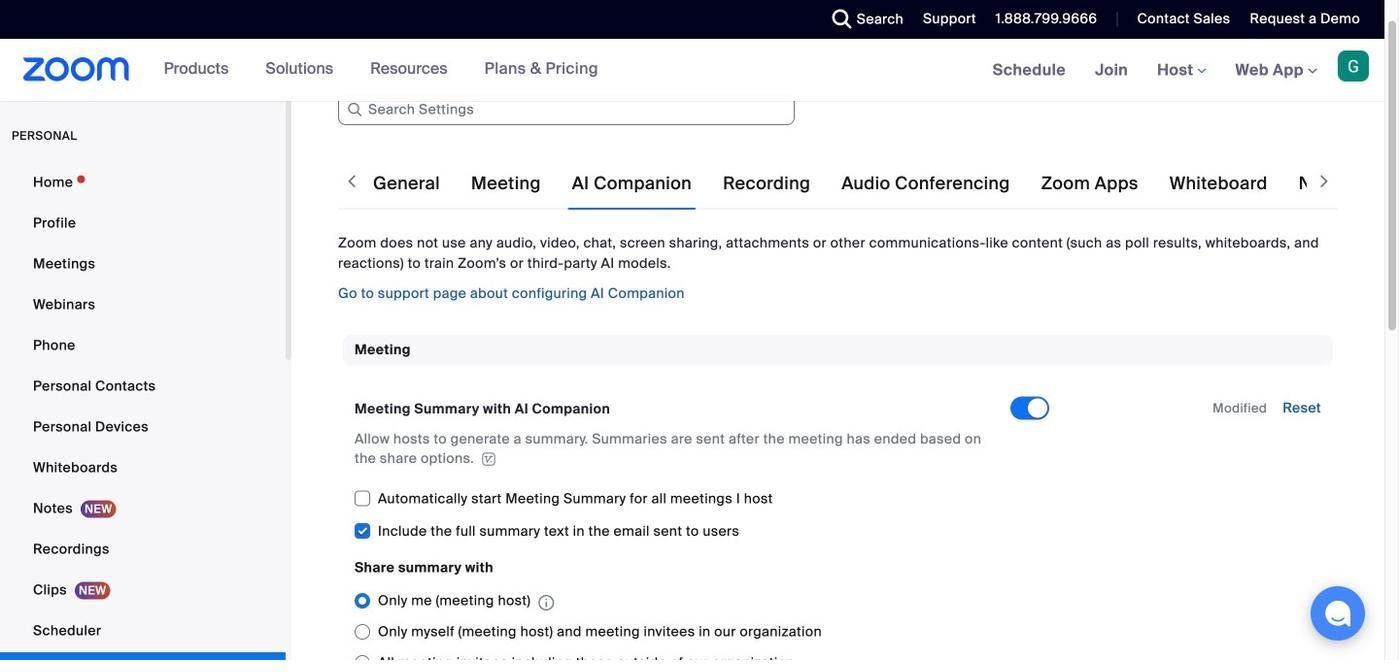 Task type: locate. For each thing, give the bounding box(es) containing it.
application
[[355, 430, 993, 469], [350, 484, 1092, 661]]

option group inside meeting element
[[355, 586, 1065, 661]]

meeting element
[[343, 335, 1333, 661]]

open chat image
[[1324, 601, 1352, 628]]

option group
[[355, 586, 1065, 661]]

meetings navigation
[[978, 39, 1385, 103]]

banner
[[0, 39, 1385, 103]]

profile picture image
[[1338, 51, 1369, 82]]

zoom logo image
[[23, 57, 130, 82]]



Task type: describe. For each thing, give the bounding box(es) containing it.
product information navigation
[[149, 39, 613, 101]]

support version for meeting summary with ai companion image
[[479, 453, 498, 467]]

tabs of my account settings page tab list
[[369, 156, 1399, 211]]

scroll right image
[[1315, 172, 1334, 191]]

personal menu menu
[[0, 163, 286, 661]]

learn more about only me (meeting host) image
[[539, 595, 554, 612]]

Search Settings text field
[[338, 94, 795, 125]]

1 vertical spatial application
[[350, 484, 1092, 661]]

0 vertical spatial application
[[355, 430, 993, 469]]

scroll left image
[[342, 172, 361, 191]]



